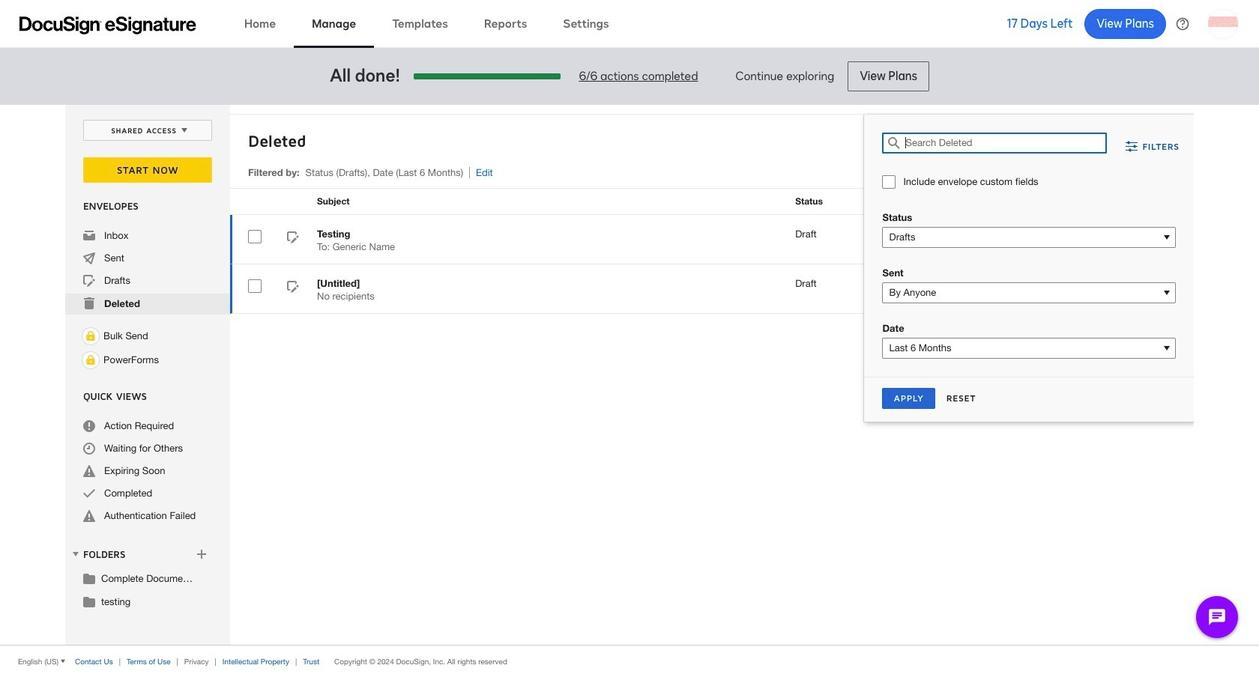 Task type: locate. For each thing, give the bounding box(es) containing it.
inbox image
[[83, 230, 95, 242]]

action required image
[[83, 421, 95, 433]]

alert image down "completed" image
[[83, 511, 95, 523]]

1 alert image from the top
[[83, 466, 95, 478]]

0 vertical spatial draft image
[[287, 232, 299, 246]]

0 vertical spatial lock image
[[82, 328, 100, 346]]

alert image
[[83, 466, 95, 478], [83, 511, 95, 523]]

1 draft image from the top
[[287, 232, 299, 246]]

0 vertical spatial alert image
[[83, 466, 95, 478]]

completed image
[[83, 488, 95, 500]]

view folders image
[[70, 549, 82, 561]]

alert image down clock image in the left bottom of the page
[[83, 466, 95, 478]]

1 vertical spatial draft image
[[287, 281, 299, 295]]

draft image
[[287, 232, 299, 246], [287, 281, 299, 295]]

1 lock image from the top
[[82, 328, 100, 346]]

2 draft image from the top
[[287, 281, 299, 295]]

draft image
[[83, 275, 95, 287]]

lock image
[[82, 328, 100, 346], [82, 352, 100, 370]]

1 vertical spatial lock image
[[82, 352, 100, 370]]

1 vertical spatial alert image
[[83, 511, 95, 523]]



Task type: describe. For each thing, give the bounding box(es) containing it.
your uploaded profile image image
[[1209, 9, 1239, 39]]

2 alert image from the top
[[83, 511, 95, 523]]

sent image
[[83, 253, 95, 265]]

clock image
[[83, 443, 95, 455]]

folder image
[[83, 596, 95, 608]]

trash image
[[83, 298, 95, 310]]

more info region
[[0, 646, 1260, 678]]

docusign esignature image
[[19, 16, 196, 34]]

Search Deleted text field
[[906, 133, 1107, 153]]

secondary navigation region
[[65, 105, 1198, 646]]

2 lock image from the top
[[82, 352, 100, 370]]

folder image
[[83, 573, 95, 585]]



Task type: vqa. For each thing, say whether or not it's contained in the screenshot.
The Template Name "text field"
no



